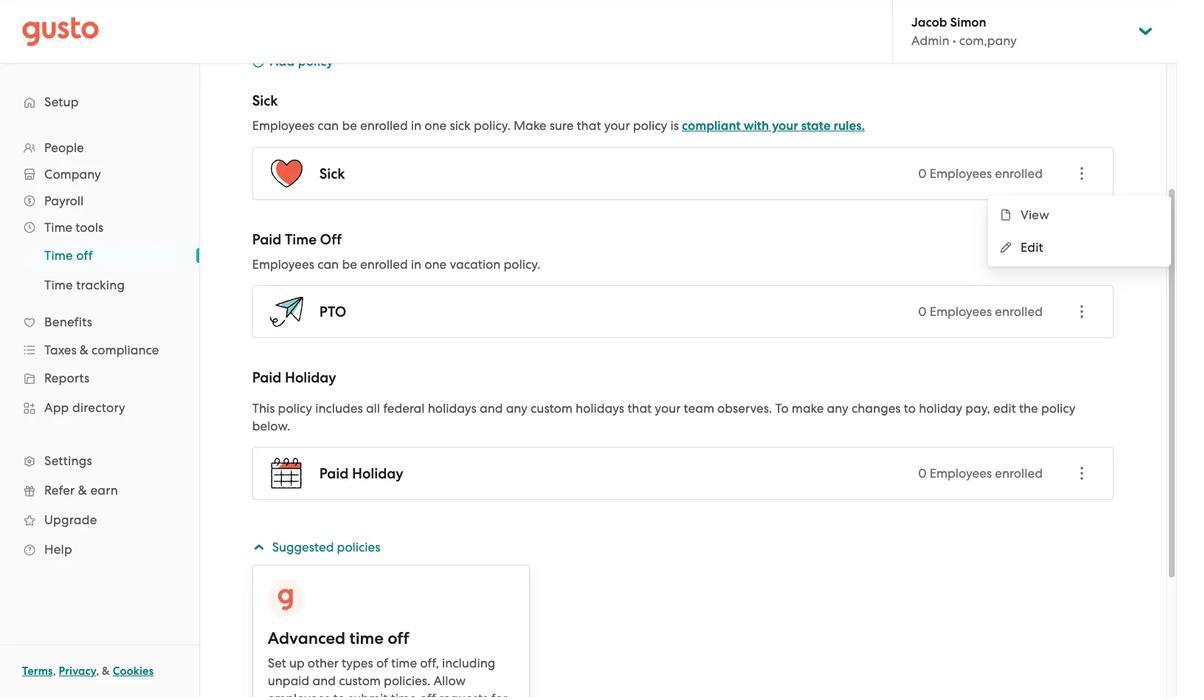 Task type: vqa. For each thing, say whether or not it's contained in the screenshot.
Suggested policies tab
yes



Task type: locate. For each thing, give the bounding box(es) containing it.
1 vertical spatial be
[[342, 257, 357, 272]]

all
[[366, 401, 380, 416]]

to left holiday
[[904, 401, 916, 416]]

2 be from the top
[[342, 257, 357, 272]]

2 can from the top
[[318, 257, 339, 272]]

2 holidays from the left
[[576, 401, 625, 416]]

off
[[76, 248, 93, 263], [388, 628, 410, 648], [420, 691, 436, 697]]

1 horizontal spatial and
[[480, 401, 503, 416]]

be for employees can be enrolled in one vacation policy.
[[342, 257, 357, 272]]

1 horizontal spatial your
[[655, 401, 681, 416]]

off down tools on the left of page
[[76, 248, 93, 263]]

0 employees enrolled
[[919, 166, 1043, 181], [919, 304, 1043, 319], [919, 466, 1043, 481]]

terms link
[[22, 665, 53, 678]]

1 vertical spatial paid holiday
[[320, 465, 404, 482]]

0 horizontal spatial any
[[506, 401, 528, 416]]

off down the policies.
[[420, 691, 436, 697]]

unpaid
[[268, 673, 310, 688]]

one left the sick
[[425, 118, 447, 133]]

your right sure
[[604, 118, 630, 133]]

policy up the below.
[[278, 401, 312, 416]]

settings link
[[15, 447, 185, 474]]

1 be from the top
[[342, 118, 357, 133]]

1 horizontal spatial that
[[628, 401, 652, 416]]

2 horizontal spatial your
[[772, 118, 799, 134]]

module__icon___go7vc image
[[252, 56, 264, 68]]

in
[[411, 118, 422, 133], [411, 257, 422, 272]]

app directory
[[44, 400, 126, 415]]

1 can from the top
[[318, 118, 339, 133]]

jacob
[[912, 15, 948, 30]]

1 vertical spatial policy.
[[504, 257, 541, 272]]

policy.
[[474, 118, 511, 133], [504, 257, 541, 272]]

3 0 from the top
[[919, 466, 927, 481]]

1 horizontal spatial to
[[904, 401, 916, 416]]

0 vertical spatial custom
[[531, 401, 573, 416]]

1 vertical spatial holiday
[[352, 465, 404, 482]]

0 for holiday
[[919, 466, 927, 481]]

directory
[[72, 400, 126, 415]]

that for to
[[628, 401, 652, 416]]

1 horizontal spatial custom
[[531, 401, 573, 416]]

0 vertical spatial 0 employees enrolled
[[919, 166, 1043, 181]]

1 horizontal spatial ,
[[96, 665, 99, 678]]

policy left is
[[633, 118, 668, 133]]

, left cookies
[[96, 665, 99, 678]]

1 vertical spatial and
[[313, 673, 336, 688]]

refer & earn link
[[15, 477, 185, 504]]

1 vertical spatial paid
[[252, 369, 282, 386]]

1 horizontal spatial any
[[827, 401, 849, 416]]

, left privacy link
[[53, 665, 56, 678]]

one inside employees can be enrolled in one sick policy. make sure that your policy is compliant with your state rules.
[[425, 118, 447, 133]]

time down the policies.
[[391, 691, 417, 697]]

0 for time
[[919, 304, 927, 319]]

that inside employees can be enrolled in one sick policy. make sure that your policy is compliant with your state rules.
[[577, 118, 601, 133]]

employees inside employees can be enrolled in one sick policy. make sure that your policy is compliant with your state rules.
[[252, 118, 315, 133]]

custom inside the set up other types of time off, including unpaid and custom policies. allow employees to submit time off requests f
[[339, 673, 381, 688]]

to inside the set up other types of time off, including unpaid and custom policies. allow employees to submit time off requests f
[[333, 691, 345, 697]]

& right taxes
[[80, 343, 89, 357]]

holiday down all
[[352, 465, 404, 482]]

1 holidays from the left
[[428, 401, 477, 416]]

enrolled inside employees can be enrolled in one sick policy. make sure that your policy is compliant with your state rules.
[[360, 118, 408, 133]]

reports link
[[15, 365, 185, 391]]

0 vertical spatial and
[[480, 401, 503, 416]]

1 vertical spatial off
[[388, 628, 410, 648]]

1 horizontal spatial off
[[388, 628, 410, 648]]

paid down includes
[[320, 465, 349, 482]]

compliance
[[92, 343, 159, 357]]

arrow right image
[[250, 541, 267, 553]]

paid for pto
[[252, 231, 282, 248]]

observes.
[[718, 401, 773, 416]]

2 vertical spatial off
[[420, 691, 436, 697]]

your inside "this policy includes all federal holidays and any custom holidays that your team observes. to make any changes to holiday pay, edit the policy below."
[[655, 401, 681, 416]]

one left vacation
[[425, 257, 447, 272]]

that for compliant
[[577, 118, 601, 133]]

time down time off
[[44, 278, 73, 292]]

1 vertical spatial sick
[[320, 165, 345, 182]]

list
[[0, 134, 199, 564], [0, 241, 199, 300]]

0 horizontal spatial ,
[[53, 665, 56, 678]]

in for employees can be enrolled in one sick policy. make sure that your policy is compliant with your state rules.
[[411, 118, 422, 133]]

payroll button
[[15, 188, 185, 214]]

1 horizontal spatial holidays
[[576, 401, 625, 416]]

time down payroll on the top of page
[[44, 220, 72, 235]]

including
[[442, 656, 496, 670]]

any
[[506, 401, 528, 416], [827, 401, 849, 416]]

in left vacation
[[411, 257, 422, 272]]

0 vertical spatial one
[[425, 118, 447, 133]]

help link
[[15, 536, 185, 563]]

time tools button
[[15, 214, 185, 241]]

0 horizontal spatial holiday
[[285, 369, 336, 386]]

holiday
[[285, 369, 336, 386], [352, 465, 404, 482]]

policy
[[298, 54, 334, 69], [633, 118, 668, 133], [278, 401, 312, 416], [1042, 401, 1076, 416]]

0 horizontal spatial custom
[[339, 673, 381, 688]]

0 vertical spatial policy.
[[474, 118, 511, 133]]

cookies
[[113, 665, 154, 678]]

that left team
[[628, 401, 652, 416]]

& for earn
[[78, 483, 87, 498]]

sick down module__icon___go7vc
[[252, 92, 278, 109]]

rules.
[[834, 118, 865, 134]]

of
[[377, 656, 388, 670]]

1 one from the top
[[425, 118, 447, 133]]

1 vertical spatial custom
[[339, 673, 381, 688]]

paid holiday up "this"
[[252, 369, 336, 386]]

can inside employees can be enrolled in one sick policy. make sure that your policy is compliant with your state rules.
[[318, 118, 339, 133]]

& left cookies
[[102, 665, 110, 678]]

view link
[[989, 199, 1172, 231]]

0 vertical spatial in
[[411, 118, 422, 133]]

your right with on the top
[[772, 118, 799, 134]]

time inside dropdown button
[[44, 220, 72, 235]]

& inside dropdown button
[[80, 343, 89, 357]]

your inside employees can be enrolled in one sick policy. make sure that your policy is compliant with your state rules.
[[604, 118, 630, 133]]

2 vertical spatial 0 employees enrolled
[[919, 466, 1043, 481]]

one for employees can be enrolled in one sick policy. make sure that your policy is compliant with your state rules.
[[425, 118, 447, 133]]

gusto navigation element
[[0, 64, 199, 588]]

& left earn
[[78, 483, 87, 498]]

paid up "this"
[[252, 369, 282, 386]]

2 list from the top
[[0, 241, 199, 300]]

that
[[577, 118, 601, 133], [628, 401, 652, 416]]

0 vertical spatial be
[[342, 118, 357, 133]]

employees
[[252, 118, 315, 133], [930, 166, 992, 181], [252, 257, 315, 272], [930, 304, 992, 319], [930, 466, 992, 481]]

policy. inside employees can be enrolled in one sick policy. make sure that your policy is compliant with your state rules.
[[474, 118, 511, 133]]

0 horizontal spatial your
[[604, 118, 630, 133]]

time tracking
[[44, 278, 125, 292]]

1 vertical spatial in
[[411, 257, 422, 272]]

0 horizontal spatial to
[[333, 691, 345, 697]]

0 horizontal spatial off
[[76, 248, 93, 263]]

cookies button
[[113, 662, 154, 680]]

1 in from the top
[[411, 118, 422, 133]]

policies.
[[384, 673, 431, 688]]

policy right the
[[1042, 401, 1076, 416]]

3 0 employees enrolled from the top
[[919, 466, 1043, 481]]

0 vertical spatial can
[[318, 118, 339, 133]]

sick
[[252, 92, 278, 109], [320, 165, 345, 182]]

pay,
[[966, 401, 991, 416]]

1 vertical spatial time
[[391, 656, 417, 670]]

0 vertical spatial 0
[[919, 166, 927, 181]]

1 vertical spatial to
[[333, 691, 345, 697]]

state
[[802, 118, 831, 134]]

set up other types of time off, including unpaid and custom policies. allow employees to submit time off requests f
[[268, 656, 508, 697]]

0 vertical spatial &
[[80, 343, 89, 357]]

privacy link
[[59, 665, 96, 678]]

be for employees can be enrolled in one sick policy. make sure that your policy is compliant with your state rules.
[[342, 118, 357, 133]]

1 vertical spatial 0 employees enrolled
[[919, 304, 1043, 319]]

2 vertical spatial time
[[391, 691, 417, 697]]

0 vertical spatial sick
[[252, 92, 278, 109]]

time for time off
[[44, 248, 73, 263]]

time for time tracking
[[44, 278, 73, 292]]

off
[[320, 231, 342, 248]]

0 vertical spatial to
[[904, 401, 916, 416]]

that right sure
[[577, 118, 601, 133]]

2 in from the top
[[411, 257, 422, 272]]

1 vertical spatial &
[[78, 483, 87, 498]]

paid holiday down all
[[320, 465, 404, 482]]

be
[[342, 118, 357, 133], [342, 257, 357, 272]]

policy right add at left
[[298, 54, 334, 69]]

benefits link
[[15, 309, 185, 335]]

0 horizontal spatial that
[[577, 118, 601, 133]]

can down 'off'
[[318, 257, 339, 272]]

2 horizontal spatial off
[[420, 691, 436, 697]]

0 vertical spatial paid
[[252, 231, 282, 248]]

policy. right vacation
[[504, 257, 541, 272]]

your
[[604, 118, 630, 133], [772, 118, 799, 134], [655, 401, 681, 416]]

suggested
[[272, 540, 334, 555]]

paid holiday
[[252, 369, 336, 386], [320, 465, 404, 482]]

can for employees can be enrolled in one sick policy. make sure that your policy is compliant with your state rules.
[[318, 118, 339, 133]]

0 employees enrolled for holiday
[[919, 466, 1043, 481]]

time up types
[[350, 628, 384, 648]]

in left the sick
[[411, 118, 422, 133]]

setup link
[[15, 89, 185, 115]]

time tracking link
[[27, 272, 185, 298]]

1 vertical spatial that
[[628, 401, 652, 416]]

0 vertical spatial off
[[76, 248, 93, 263]]

sick up 'off'
[[320, 165, 345, 182]]

off inside the set up other types of time off, including unpaid and custom policies. allow employees to submit time off requests f
[[420, 691, 436, 697]]

off up the of
[[388, 628, 410, 648]]

,
[[53, 665, 56, 678], [96, 665, 99, 678]]

policy. for employees can be enrolled in one vacation policy.
[[504, 257, 541, 272]]

0 horizontal spatial and
[[313, 673, 336, 688]]

upgrade
[[44, 512, 97, 527]]

holiday up includes
[[285, 369, 336, 386]]

one for employees can be enrolled in one vacation policy.
[[425, 257, 447, 272]]

time
[[44, 220, 72, 235], [285, 231, 317, 248], [44, 248, 73, 263], [44, 278, 73, 292]]

0 vertical spatial that
[[577, 118, 601, 133]]

privacy
[[59, 665, 96, 678]]

1 vertical spatial 0
[[919, 304, 927, 319]]

1 0 from the top
[[919, 166, 927, 181]]

that inside "this policy includes all federal holidays and any custom holidays that your team observes. to make any changes to holiday pay, edit the policy below."
[[628, 401, 652, 416]]

paid left 'off'
[[252, 231, 282, 248]]

policy. right the sick
[[474, 118, 511, 133]]

can down add policy
[[318, 118, 339, 133]]

sure
[[550, 118, 574, 133]]

custom inside "this policy includes all federal holidays and any custom holidays that your team observes. to make any changes to holiday pay, edit the policy below."
[[531, 401, 573, 416]]

2 vertical spatial 0
[[919, 466, 927, 481]]

•
[[953, 33, 957, 48]]

0 vertical spatial holiday
[[285, 369, 336, 386]]

holidays
[[428, 401, 477, 416], [576, 401, 625, 416]]

1 list from the top
[[0, 134, 199, 564]]

1 vertical spatial can
[[318, 257, 339, 272]]

2 0 employees enrolled from the top
[[919, 304, 1043, 319]]

refer
[[44, 483, 75, 498]]

2 0 from the top
[[919, 304, 927, 319]]

1 vertical spatial one
[[425, 257, 447, 272]]

your left team
[[655, 401, 681, 416]]

types
[[342, 656, 373, 670]]

to left 'submit'
[[333, 691, 345, 697]]

0
[[919, 166, 927, 181], [919, 304, 927, 319], [919, 466, 927, 481]]

1 horizontal spatial sick
[[320, 165, 345, 182]]

be inside employees can be enrolled in one sick policy. make sure that your policy is compliant with your state rules.
[[342, 118, 357, 133]]

compliant
[[682, 118, 741, 134]]

and inside "this policy includes all federal holidays and any custom holidays that your team observes. to make any changes to holiday pay, edit the policy below."
[[480, 401, 503, 416]]

1 , from the left
[[53, 665, 56, 678]]

2 any from the left
[[827, 401, 849, 416]]

time up the policies.
[[391, 656, 417, 670]]

0 horizontal spatial holidays
[[428, 401, 477, 416]]

can
[[318, 118, 339, 133], [318, 257, 339, 272]]

help
[[44, 542, 72, 557]]

2 one from the top
[[425, 257, 447, 272]]

employees for paid time off
[[930, 304, 992, 319]]

custom
[[531, 401, 573, 416], [339, 673, 381, 688]]

in inside employees can be enrolled in one sick policy. make sure that your policy is compliant with your state rules.
[[411, 118, 422, 133]]

time down time tools
[[44, 248, 73, 263]]



Task type: describe. For each thing, give the bounding box(es) containing it.
benefits
[[44, 315, 92, 329]]

submit
[[349, 691, 388, 697]]

home image
[[22, 17, 99, 46]]

edit
[[994, 401, 1017, 416]]

suggested policies
[[272, 540, 381, 555]]

is
[[671, 118, 679, 133]]

taxes & compliance
[[44, 343, 159, 357]]

people button
[[15, 134, 185, 161]]

2 vertical spatial &
[[102, 665, 110, 678]]

off inside time off link
[[76, 248, 93, 263]]

1 any from the left
[[506, 401, 528, 416]]

advanced time off
[[268, 628, 410, 648]]

up
[[289, 656, 305, 670]]

reports
[[44, 371, 90, 385]]

your for compliant
[[604, 118, 630, 133]]

this
[[252, 401, 275, 416]]

edit
[[1021, 240, 1044, 255]]

enrolled for paid holiday
[[996, 466, 1043, 481]]

list containing people
[[0, 134, 199, 564]]

set
[[268, 656, 286, 670]]

enrolled for sick
[[996, 166, 1043, 181]]

can for employees can be enrolled in one vacation policy.
[[318, 257, 339, 272]]

0 horizontal spatial sick
[[252, 92, 278, 109]]

time left 'off'
[[285, 231, 317, 248]]

2 vertical spatial paid
[[320, 465, 349, 482]]

employees
[[268, 691, 330, 697]]

policy inside employees can be enrolled in one sick policy. make sure that your policy is compliant with your state rules.
[[633, 118, 668, 133]]

other
[[308, 656, 339, 670]]

1 0 employees enrolled from the top
[[919, 166, 1043, 181]]

app
[[44, 400, 69, 415]]

employees for paid holiday
[[930, 466, 992, 481]]

paid for paid holiday
[[252, 369, 282, 386]]

refer & earn
[[44, 483, 118, 498]]

allow
[[434, 673, 466, 688]]

and inside the set up other types of time off, including unpaid and custom policies. allow employees to submit time off requests f
[[313, 673, 336, 688]]

in for employees can be enrolled in one vacation policy.
[[411, 257, 422, 272]]

view
[[1021, 207, 1050, 222]]

enrolled for paid time off
[[996, 304, 1043, 319]]

employees can be enrolled in one sick policy. make sure that your policy is compliant with your state rules.
[[252, 118, 865, 134]]

changes
[[852, 401, 901, 416]]

employees can be enrolled in one vacation policy.
[[252, 257, 541, 272]]

compliant with your state rules. link
[[682, 118, 865, 134]]

terms
[[22, 665, 53, 678]]

make
[[514, 118, 547, 133]]

this policy includes all federal holidays and any custom holidays that your team observes. to make any changes to holiday pay, edit the policy below.
[[252, 401, 1076, 433]]

advanced
[[268, 628, 346, 648]]

time off
[[44, 248, 93, 263]]

time off link
[[27, 242, 185, 269]]

terms , privacy , & cookies
[[22, 665, 154, 678]]

settings
[[44, 453, 92, 468]]

suggested policies tab
[[250, 529, 1114, 565]]

team
[[684, 401, 715, 416]]

com,pany
[[960, 33, 1017, 48]]

off,
[[420, 656, 439, 670]]

policies
[[337, 540, 381, 555]]

requests
[[439, 691, 488, 697]]

with
[[744, 118, 769, 134]]

add policy
[[270, 54, 334, 69]]

vacation
[[450, 257, 501, 272]]

to inside "this policy includes all federal holidays and any custom holidays that your team observes. to make any changes to holiday pay, edit the policy below."
[[904, 401, 916, 416]]

0 employees enrolled for time
[[919, 304, 1043, 319]]

tracking
[[76, 278, 125, 292]]

employees for sick
[[930, 166, 992, 181]]

add
[[270, 54, 295, 69]]

0 vertical spatial paid holiday
[[252, 369, 336, 386]]

federal
[[383, 401, 425, 416]]

policy inside button
[[298, 54, 334, 69]]

holiday
[[919, 401, 963, 416]]

payroll
[[44, 193, 84, 208]]

simon
[[951, 15, 987, 30]]

admin
[[912, 33, 950, 48]]

taxes
[[44, 343, 77, 357]]

2 , from the left
[[96, 665, 99, 678]]

people
[[44, 140, 84, 155]]

more actions menu menu
[[989, 196, 1172, 267]]

0 vertical spatial time
[[350, 628, 384, 648]]

paid time off
[[252, 231, 342, 248]]

& for compliance
[[80, 343, 89, 357]]

app directory link
[[15, 394, 185, 421]]

earn
[[90, 483, 118, 498]]

policy. for employees can be enrolled in one sick policy. make sure that your policy is compliant with your state rules.
[[474, 118, 511, 133]]

edit link
[[989, 231, 1172, 264]]

sick
[[450, 118, 471, 133]]

below.
[[252, 419, 291, 433]]

upgrade link
[[15, 507, 185, 533]]

tools
[[76, 220, 104, 235]]

includes
[[316, 401, 363, 416]]

your for to
[[655, 401, 681, 416]]

add policy button
[[252, 53, 334, 73]]

pto
[[320, 303, 346, 320]]

time tools
[[44, 220, 104, 235]]

time for time tools
[[44, 220, 72, 235]]

company button
[[15, 161, 185, 188]]

the
[[1020, 401, 1039, 416]]

list containing time off
[[0, 241, 199, 300]]

to
[[776, 401, 789, 416]]

make
[[792, 401, 824, 416]]

1 horizontal spatial holiday
[[352, 465, 404, 482]]



